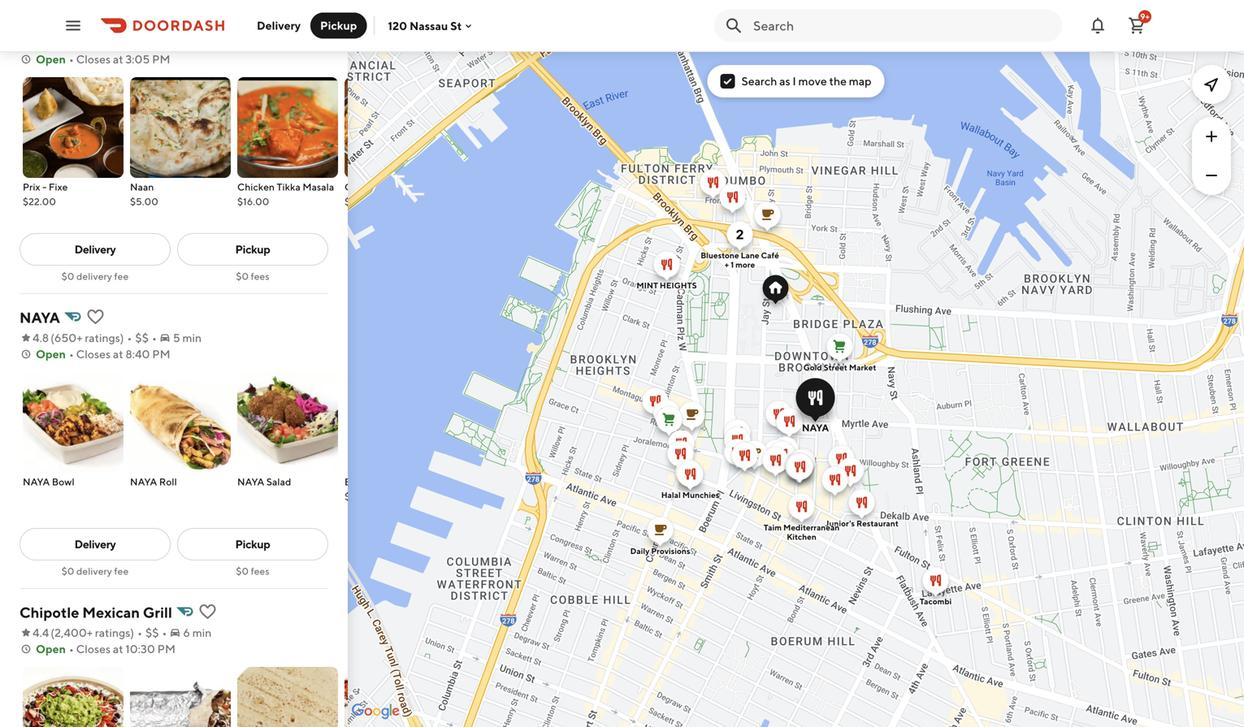 Task type: locate. For each thing, give the bounding box(es) containing it.
1 vertical spatial pickup
[[235, 243, 270, 256]]

0 vertical spatial fee
[[114, 271, 129, 282]]

2 vertical spatial open
[[36, 642, 66, 656]]

café
[[761, 251, 779, 260], [761, 251, 779, 260]]

open
[[36, 52, 66, 66], [36, 347, 66, 361], [36, 642, 66, 656]]

taim mediterranean kitchen
[[764, 523, 840, 542], [764, 523, 840, 542]]

0 vertical spatial (
[[51, 331, 54, 345]]

$$
[[135, 331, 149, 345], [145, 626, 159, 640]]

fees for chicken tikka masala
[[251, 271, 270, 282]]

0 vertical spatial delivery
[[257, 19, 301, 32]]

chicken left biryani
[[345, 181, 382, 193]]

delivery inside button
[[257, 19, 301, 32]]

• down the grill
[[162, 626, 167, 640]]

1 vertical spatial $$
[[145, 626, 159, 640]]

$0 delivery fee up chipotle mexican grill
[[62, 566, 129, 577]]

0 vertical spatial closes
[[76, 52, 111, 66]]

1 vertical spatial delivery
[[74, 243, 116, 256]]

$0 delivery fee up click to add this store to your saved list image
[[62, 271, 129, 282]]

2 delivery from the top
[[76, 566, 112, 577]]

fee
[[114, 271, 129, 282], [114, 566, 129, 577]]

at
[[113, 52, 123, 66], [113, 347, 123, 361], [113, 642, 123, 656]]

chicken tikka masala image
[[237, 77, 338, 178]]

roll
[[159, 476, 177, 488]]

1 vertical spatial ratings
[[95, 626, 130, 640]]

1 horizontal spatial $16.00
[[345, 196, 377, 207]]

powered by google image
[[352, 704, 400, 720]]

salad
[[266, 476, 291, 488]]

pickup link down chicken tikka masala $16.00 on the left
[[177, 233, 328, 266]]

halal munchies
[[661, 490, 719, 500], [661, 490, 719, 500]]

delivery link up click to add this store to your saved list image
[[20, 233, 171, 266]]

0 vertical spatial pickup
[[320, 19, 357, 32]]

3 open from the top
[[36, 642, 66, 656]]

tacombi
[[920, 597, 952, 606], [920, 597, 952, 606]]

2 at from the top
[[113, 347, 123, 361]]

0 vertical spatial • $$
[[127, 331, 149, 345]]

min right 6
[[192, 626, 212, 640]]

prix - fixe image
[[23, 77, 124, 178]]

daily
[[630, 547, 650, 556], [630, 547, 650, 556]]

at for chipotle mexican grill
[[113, 642, 123, 656]]

chicken inside chicken tikka masala $16.00
[[237, 181, 275, 193]]

pm right 10:30
[[157, 642, 176, 656]]

$$ up "8:40"
[[135, 331, 149, 345]]

bluestone
[[701, 251, 739, 260], [701, 251, 739, 260]]

taim
[[764, 523, 782, 532], [764, 523, 782, 532]]

• down "2,400+"
[[69, 642, 74, 656]]

• $$ up "8:40"
[[127, 331, 149, 345]]

i
[[793, 74, 796, 88]]

delivery up chipotle mexican grill
[[76, 566, 112, 577]]

$$ up 10:30
[[145, 626, 159, 640]]

1 chicken from the left
[[237, 181, 275, 193]]

provisions
[[651, 547, 690, 556], [651, 547, 690, 556]]

1 vertical spatial delivery link
[[20, 528, 171, 561]]

$0 delivery fee for naya bowl
[[62, 566, 129, 577]]

naya roll image
[[130, 372, 231, 473]]

$0 fees for naya salad
[[236, 566, 270, 577]]

street
[[824, 363, 847, 372], [824, 363, 847, 372]]

2 vertical spatial delivery
[[74, 538, 116, 551]]

• down 650+
[[69, 347, 74, 361]]

120 nassau st button
[[388, 19, 475, 32]]

fee up mexican
[[114, 566, 129, 577]]

2 $16.00 from the left
[[345, 196, 377, 207]]

1 vertical spatial $0 delivery fee
[[62, 566, 129, 577]]

delivery left pickup button
[[257, 19, 301, 32]]

1 horizontal spatial chicken
[[345, 181, 382, 193]]

) up 'open • closes at 8:40 pm'
[[120, 331, 124, 345]]

delivery
[[76, 271, 112, 282], [76, 566, 112, 577]]

1 vertical spatial $0 fees
[[236, 566, 270, 577]]

open down 4.4
[[36, 642, 66, 656]]

pickup down chicken tikka masala $16.00 on the left
[[235, 243, 270, 256]]

0 vertical spatial min
[[182, 331, 202, 345]]

pickup link
[[177, 233, 328, 266], [177, 528, 328, 561]]

6 min
[[183, 626, 212, 640]]

0 vertical spatial delivery link
[[20, 233, 171, 266]]

( for naya
[[51, 331, 54, 345]]

delivery for naan
[[74, 243, 116, 256]]

1 pickup link from the top
[[177, 233, 328, 266]]

kitchen
[[787, 532, 817, 542], [787, 532, 817, 542]]

delivery link for prix - fixe
[[20, 233, 171, 266]]

2 closes from the top
[[76, 347, 111, 361]]

2 $0 delivery fee from the top
[[62, 566, 129, 577]]

) up 10:30
[[130, 626, 134, 640]]

( 650+ ratings )
[[51, 331, 124, 345]]

1 $0 delivery fee from the top
[[62, 271, 129, 282]]

pickup link down naya salad on the bottom
[[177, 528, 328, 561]]

st
[[450, 19, 462, 32]]

gold
[[803, 363, 822, 372], [803, 363, 822, 372]]

pickup for naya salad
[[235, 538, 270, 551]]

1 ( from the top
[[51, 331, 54, 345]]

chicken left tikka
[[237, 181, 275, 193]]

market
[[849, 363, 876, 372], [849, 363, 876, 372]]

at left 3:05
[[113, 52, 123, 66]]

pickup link for chicken tikka masala
[[177, 233, 328, 266]]

2 fees from the top
[[251, 566, 270, 577]]

more
[[736, 260, 755, 269], [736, 260, 755, 269]]

1
[[731, 260, 734, 269], [731, 260, 734, 269]]

9+
[[1140, 12, 1150, 21]]

1 vertical spatial pickup link
[[177, 528, 328, 561]]

2 vertical spatial closes
[[76, 642, 111, 656]]

baklava $4.59
[[345, 476, 380, 502]]

0 vertical spatial open
[[36, 52, 66, 66]]

0 vertical spatial ratings
[[85, 331, 120, 345]]

closes
[[76, 52, 111, 66], [76, 347, 111, 361], [76, 642, 111, 656]]

3:05
[[125, 52, 150, 66]]

fees
[[251, 271, 270, 282], [251, 566, 270, 577]]

1 vertical spatial fees
[[251, 566, 270, 577]]

0 vertical spatial at
[[113, 52, 123, 66]]

baklava
[[345, 476, 380, 488]]

closes down ( 2,400+ ratings ) in the left of the page
[[76, 642, 111, 656]]

0 vertical spatial $0 fees
[[236, 271, 270, 282]]

1 items, open order cart image
[[1127, 16, 1147, 35]]

1 delivery link from the top
[[20, 233, 171, 266]]

2 fee from the top
[[114, 566, 129, 577]]

gold street market
[[803, 363, 876, 372], [803, 363, 876, 372]]

1 delivery from the top
[[76, 271, 112, 282]]

1 vertical spatial at
[[113, 347, 123, 361]]

pickup left 120
[[320, 19, 357, 32]]

at left 10:30
[[113, 642, 123, 656]]

notification bell image
[[1088, 16, 1108, 35]]

chicken inside chicken biryani $16.00
[[345, 181, 382, 193]]

1 horizontal spatial )
[[130, 626, 134, 640]]

Store search: begin typing to search for stores available on DoorDash text field
[[753, 17, 1052, 35]]

( 2,400+ ratings )
[[51, 626, 134, 640]]

junior's restaurant
[[825, 519, 899, 528], [825, 519, 899, 528]]

-
[[42, 181, 47, 193]]

0 vertical spatial pickup link
[[177, 233, 328, 266]]

open for chipotle mexican grill
[[36, 642, 66, 656]]

0 vertical spatial delivery
[[76, 271, 112, 282]]

2 $0 fees from the top
[[236, 566, 270, 577]]

lane
[[741, 251, 759, 260], [741, 251, 759, 260]]

0 vertical spatial fees
[[251, 271, 270, 282]]

1 vertical spatial open
[[36, 347, 66, 361]]

grill
[[143, 604, 172, 621]]

zoom out image
[[1202, 166, 1221, 185]]

restaurant
[[857, 519, 899, 528], [857, 519, 899, 528]]

0 vertical spatial $$
[[135, 331, 149, 345]]

0 vertical spatial )
[[120, 331, 124, 345]]

1 fee from the top
[[114, 271, 129, 282]]

• up 10:30
[[137, 626, 142, 640]]

2 pickup link from the top
[[177, 528, 328, 561]]

chipotle mexican grill
[[20, 604, 172, 621]]

2 chicken from the left
[[345, 181, 382, 193]]

delivery link
[[20, 233, 171, 266], [20, 528, 171, 561]]

• $$
[[127, 331, 149, 345], [137, 626, 159, 640]]

min
[[182, 331, 202, 345], [192, 626, 212, 640]]

2 ( from the top
[[51, 626, 55, 640]]

open down open menu "icon"
[[36, 52, 66, 66]]

map region
[[237, 0, 1244, 727]]

ratings for naya
[[85, 331, 120, 345]]

ratings up 'open • closes at 8:40 pm'
[[85, 331, 120, 345]]

$0 fees
[[236, 271, 270, 282], [236, 566, 270, 577]]

1 vertical spatial closes
[[76, 347, 111, 361]]

at left "8:40"
[[113, 347, 123, 361]]

closes down open menu "icon"
[[76, 52, 111, 66]]

pm
[[152, 52, 170, 66], [152, 347, 170, 361], [157, 642, 176, 656]]

mint heights
[[637, 281, 697, 290], [637, 281, 697, 290]]

• down open menu "icon"
[[69, 52, 74, 66]]

1 fees from the top
[[251, 271, 270, 282]]

1 vertical spatial pm
[[152, 347, 170, 361]]

click to add this store to your saved list image
[[86, 307, 105, 327]]

pm right 3:05
[[152, 52, 170, 66]]

delivery up click to add this store to your saved list image
[[74, 243, 116, 256]]

Search as I move the map checkbox
[[720, 74, 735, 89]]

• $$ for naya
[[127, 331, 149, 345]]

) for naya
[[120, 331, 124, 345]]

pickup down naya salad on the bottom
[[235, 538, 270, 551]]

0 vertical spatial $0 delivery fee
[[62, 271, 129, 282]]

naya salad button
[[237, 372, 338, 489]]

120 nassau st
[[388, 19, 462, 32]]

0 horizontal spatial chicken
[[237, 181, 275, 193]]

open menu image
[[63, 16, 83, 35]]

1 vertical spatial fee
[[114, 566, 129, 577]]

+
[[725, 260, 729, 269], [725, 260, 729, 269]]

delivery up chipotle mexican grill
[[74, 538, 116, 551]]

3 at from the top
[[113, 642, 123, 656]]

pickup link for naya salad
[[177, 528, 328, 561]]

( right 4.8
[[51, 331, 54, 345]]

2 delivery link from the top
[[20, 528, 171, 561]]

munchies
[[682, 490, 719, 500], [682, 490, 719, 500]]

tortilla on the side image
[[237, 667, 338, 727]]

search
[[742, 74, 777, 88]]

heights
[[660, 281, 697, 290], [660, 281, 697, 290]]

chicken for chicken tikka masala
[[237, 181, 275, 193]]

closes for naya
[[76, 347, 111, 361]]

$16.00 inside chicken biryani $16.00
[[345, 196, 377, 207]]

ratings
[[85, 331, 120, 345], [95, 626, 130, 640]]

naan image
[[130, 77, 231, 178]]

mexican
[[82, 604, 140, 621]]

the
[[829, 74, 847, 88]]

3 closes from the top
[[76, 642, 111, 656]]

delivery up click to add this store to your saved list image
[[76, 271, 112, 282]]

min right 5
[[182, 331, 202, 345]]

chicken tikka masala $16.00
[[237, 181, 334, 207]]

2 vertical spatial pm
[[157, 642, 176, 656]]

pm right "8:40"
[[152, 347, 170, 361]]

)
[[120, 331, 124, 345], [130, 626, 134, 640]]

( right 4.4
[[51, 626, 55, 640]]

1 $16.00 from the left
[[237, 196, 269, 207]]

min for naya
[[182, 331, 202, 345]]

ratings up open • closes at 10:30 pm
[[95, 626, 130, 640]]

1 $0 fees from the top
[[236, 271, 270, 282]]

mint
[[637, 281, 658, 290], [637, 281, 658, 290]]

zoom in image
[[1202, 127, 1221, 146]]

halal
[[661, 490, 681, 500], [661, 490, 681, 500]]

$16.00 inside chicken tikka masala $16.00
[[237, 196, 269, 207]]

1 vertical spatial )
[[130, 626, 134, 640]]

1 vertical spatial (
[[51, 626, 55, 640]]

daily provisions
[[630, 547, 690, 556], [630, 547, 690, 556]]

naya bowl button
[[23, 372, 124, 489]]

pickup
[[320, 19, 357, 32], [235, 243, 270, 256], [235, 538, 270, 551]]

1 vertical spatial min
[[192, 626, 212, 640]]

bluestone lane café + 1 more
[[701, 251, 779, 269], [701, 251, 779, 269]]

naya
[[20, 309, 60, 326], [802, 422, 829, 434], [802, 422, 829, 434], [23, 476, 50, 488], [130, 476, 157, 488], [237, 476, 264, 488]]

2 vertical spatial pickup
[[235, 538, 270, 551]]

delivery link up chipotle mexican grill
[[20, 528, 171, 561]]

2 open from the top
[[36, 347, 66, 361]]

move
[[798, 74, 827, 88]]

open down 4.8
[[36, 347, 66, 361]]

mediterranean
[[783, 523, 840, 532], [783, 523, 840, 532]]

closes down the ( 650+ ratings )
[[76, 347, 111, 361]]

0 horizontal spatial )
[[120, 331, 124, 345]]

• $$ up 10:30
[[137, 626, 159, 640]]

$$ for naya
[[135, 331, 149, 345]]

fee up the ( 650+ ratings )
[[114, 271, 129, 282]]

•
[[69, 52, 74, 66], [127, 331, 132, 345], [152, 331, 157, 345], [69, 347, 74, 361], [137, 626, 142, 640], [162, 626, 167, 640], [69, 642, 74, 656]]

0 horizontal spatial $16.00
[[237, 196, 269, 207]]

delivery
[[257, 19, 301, 32], [74, 243, 116, 256], [74, 538, 116, 551]]

1 vertical spatial • $$
[[137, 626, 159, 640]]

$22.00
[[23, 196, 56, 207]]

4.8
[[33, 331, 49, 345]]

$0 delivery fee
[[62, 271, 129, 282], [62, 566, 129, 577]]

1 vertical spatial delivery
[[76, 566, 112, 577]]

2 vertical spatial at
[[113, 642, 123, 656]]

map
[[849, 74, 872, 88]]

(
[[51, 331, 54, 345], [51, 626, 55, 640]]



Task type: vqa. For each thing, say whether or not it's contained in the screenshot.
brew
no



Task type: describe. For each thing, give the bounding box(es) containing it.
1 open from the top
[[36, 52, 66, 66]]

naan
[[130, 181, 154, 193]]

average rating of 4.4 out of 5 element
[[20, 625, 49, 641]]

open • closes at 10:30 pm
[[36, 642, 176, 656]]

min for chipotle mexican grill
[[192, 626, 212, 640]]

120
[[388, 19, 407, 32]]

chicken biryani $16.00
[[345, 181, 415, 207]]

delivery button
[[247, 13, 310, 39]]

fee for naya roll
[[114, 566, 129, 577]]

naan $5.00
[[130, 181, 158, 207]]

recenter the map image
[[1202, 75, 1221, 94]]

0 vertical spatial pm
[[152, 52, 170, 66]]

• left 5
[[152, 331, 157, 345]]

9+ button
[[1121, 9, 1153, 42]]

6
[[183, 626, 190, 640]]

2,400+
[[55, 626, 93, 640]]

10:30
[[125, 642, 155, 656]]

search as i move the map
[[742, 74, 872, 88]]

650+
[[54, 331, 83, 345]]

pm for naya
[[152, 347, 170, 361]]

tikka
[[277, 181, 301, 193]]

fixe
[[49, 181, 68, 193]]

naya roll
[[130, 476, 177, 488]]

delivery for prix - fixe
[[76, 271, 112, 282]]

click to add this store to your saved list image
[[198, 602, 217, 622]]

ratings for chipotle mexican grill
[[95, 626, 130, 640]]

( for chipotle mexican grill
[[51, 626, 55, 640]]

1 at from the top
[[113, 52, 123, 66]]

$0 delivery fee for prix - fixe
[[62, 271, 129, 282]]

$5.00
[[130, 196, 158, 207]]

naya bowl image
[[23, 372, 124, 473]]

$4.59
[[345, 491, 371, 502]]

at for naya
[[113, 347, 123, 361]]

$$ for chipotle mexican grill
[[145, 626, 159, 640]]

fee for naan
[[114, 271, 129, 282]]

chicken for chicken biryani
[[345, 181, 382, 193]]

1 closes from the top
[[76, 52, 111, 66]]

naya salad image
[[237, 372, 338, 473]]

fees for naya salad
[[251, 566, 270, 577]]

bowl
[[52, 476, 74, 488]]

naya roll button
[[130, 372, 231, 489]]

nassau
[[410, 19, 448, 32]]

$0 fees for chicken tikka masala
[[236, 271, 270, 282]]

pm for chipotle mexican grill
[[157, 642, 176, 656]]

prix
[[23, 181, 40, 193]]

pickup for chicken tikka masala
[[235, 243, 270, 256]]

as
[[779, 74, 790, 88]]

open • closes at 3:05 pm
[[36, 52, 170, 66]]

delivery for naya roll
[[74, 538, 116, 551]]

chipotle
[[20, 604, 79, 621]]

• up "8:40"
[[127, 331, 132, 345]]

) for chipotle mexican grill
[[130, 626, 134, 640]]

burrito image
[[130, 667, 231, 727]]

masala
[[303, 181, 334, 193]]

burrito bowl image
[[23, 667, 124, 727]]

naya salad
[[237, 476, 291, 488]]

5
[[173, 331, 180, 345]]

closes for chipotle mexican grill
[[76, 642, 111, 656]]

pickup inside button
[[320, 19, 357, 32]]

open • closes at 8:40 pm
[[36, 347, 170, 361]]

• $$ for chipotle mexican grill
[[137, 626, 159, 640]]

open for naya
[[36, 347, 66, 361]]

delivery for naya bowl
[[76, 566, 112, 577]]

4.4
[[33, 626, 49, 640]]

prix - fixe $22.00
[[23, 181, 68, 207]]

naya bowl
[[23, 476, 74, 488]]

biryani
[[384, 181, 415, 193]]

average rating of 4.8 out of 5 element
[[20, 330, 49, 346]]

5 min
[[173, 331, 202, 345]]

delivery link for naya bowl
[[20, 528, 171, 561]]

pickup button
[[310, 13, 367, 39]]

8:40
[[125, 347, 150, 361]]



